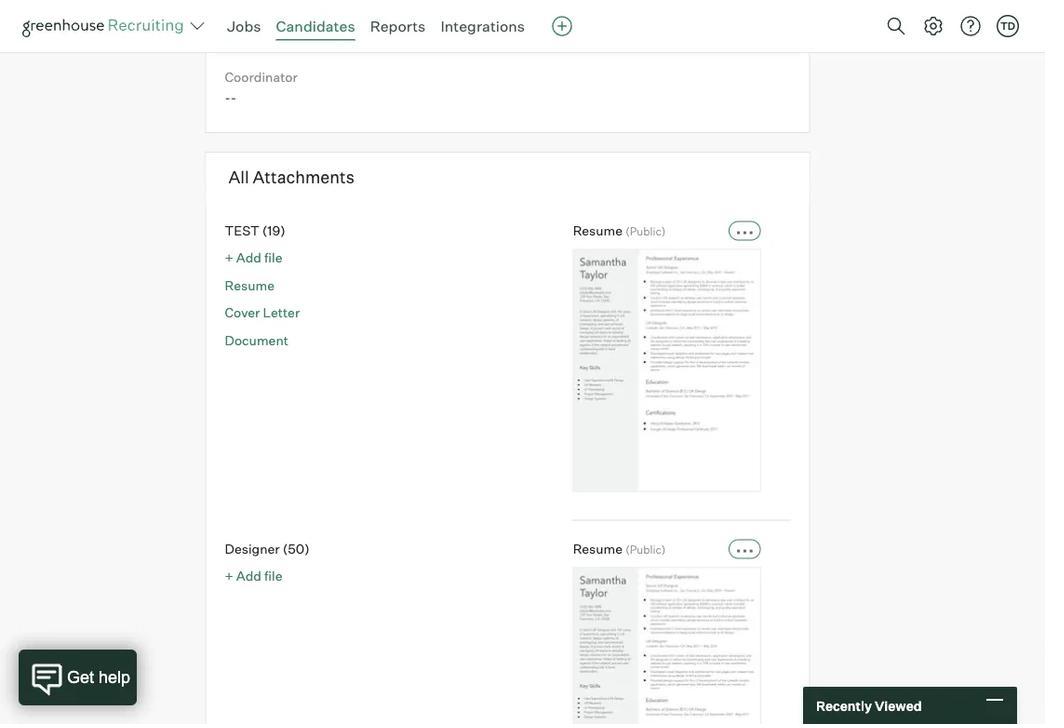 Task type: vqa. For each thing, say whether or not it's contained in the screenshot.
'25'
no



Task type: describe. For each thing, give the bounding box(es) containing it.
resume for designer (50)
[[573, 540, 623, 557]]

2 + from the top
[[225, 568, 233, 584]]

test
[[225, 222, 260, 238]]

designer (50)
[[225, 540, 310, 557]]

(19)
[[262, 222, 285, 238]]

recently viewed
[[816, 697, 922, 714]]

tuohy
[[269, 28, 307, 44]]

1 add from the top
[[236, 249, 262, 266]]

allison
[[225, 28, 266, 44]]

greenhouse recruiting image
[[22, 15, 190, 37]]

integrations link
[[441, 17, 525, 35]]

2 - from the left
[[231, 89, 237, 106]]

integrations
[[441, 17, 525, 35]]

resume for test (19)
[[573, 222, 623, 238]]

cover letter
[[225, 305, 300, 321]]

document link
[[225, 332, 288, 348]]

configure image
[[922, 15, 945, 37]]

reports
[[370, 17, 426, 35]]

reports link
[[370, 17, 426, 35]]

coordinator
[[225, 69, 298, 85]]

+ add file for second '+ add file' link from the bottom
[[225, 249, 282, 266]]

cover letter link
[[225, 305, 300, 321]]

recently
[[816, 697, 872, 714]]

recruiter
[[225, 8, 281, 24]]

document
[[225, 332, 288, 348]]

1 + from the top
[[225, 249, 233, 266]]



Task type: locate. For each thing, give the bounding box(es) containing it.
1 (public) from the top
[[626, 224, 666, 238]]

candidates link
[[276, 17, 355, 35]]

0 vertical spatial resume (public)
[[573, 222, 666, 238]]

1 vertical spatial resume
[[225, 277, 275, 293]]

+ add file down the designer
[[225, 568, 282, 584]]

(public)
[[626, 224, 666, 238], [626, 542, 666, 556]]

1 resume (public) from the top
[[573, 222, 666, 238]]

1 + add file link from the top
[[225, 249, 282, 266]]

letter
[[263, 305, 300, 321]]

+ add file link down the designer
[[225, 568, 282, 584]]

+ add file for 1st '+ add file' link from the bottom
[[225, 568, 282, 584]]

1 - from the left
[[225, 89, 231, 106]]

+ add file link
[[225, 249, 282, 266], [225, 568, 282, 584]]

add
[[236, 249, 262, 266], [236, 568, 262, 584]]

designer
[[225, 540, 280, 557]]

+ add file
[[225, 249, 282, 266], [225, 568, 282, 584]]

-
[[225, 89, 231, 106], [231, 89, 237, 106]]

td
[[1001, 20, 1016, 32]]

search image
[[885, 15, 908, 37]]

coordinator --
[[225, 69, 298, 106]]

0 vertical spatial (public)
[[626, 224, 666, 238]]

1 + add file from the top
[[225, 249, 282, 266]]

resume (public) for (19)
[[573, 222, 666, 238]]

(public) for designer (50)
[[626, 542, 666, 556]]

resume (public) for (50)
[[573, 540, 666, 557]]

1 vertical spatial + add file link
[[225, 568, 282, 584]]

+
[[225, 249, 233, 266], [225, 568, 233, 584]]

1 vertical spatial (public)
[[626, 542, 666, 556]]

candidates
[[276, 17, 355, 35]]

file for 1st '+ add file' link from the bottom
[[264, 568, 282, 584]]

attachments
[[253, 166, 355, 187]]

all attachments
[[229, 166, 355, 187]]

file down designer (50)
[[264, 568, 282, 584]]

0 vertical spatial resume
[[573, 222, 623, 238]]

2 add from the top
[[236, 568, 262, 584]]

all
[[229, 166, 249, 187]]

1 vertical spatial +
[[225, 568, 233, 584]]

+ down test on the top left of the page
[[225, 249, 233, 266]]

0 vertical spatial file
[[264, 249, 282, 266]]

0 vertical spatial + add file
[[225, 249, 282, 266]]

viewed
[[875, 697, 922, 714]]

+ down the designer
[[225, 568, 233, 584]]

file down (19)
[[264, 249, 282, 266]]

(public) for test (19)
[[626, 224, 666, 238]]

recruiter allison tuohy
[[225, 8, 307, 44]]

1 vertical spatial add
[[236, 568, 262, 584]]

2 file from the top
[[264, 568, 282, 584]]

resume
[[573, 222, 623, 238], [225, 277, 275, 293], [573, 540, 623, 557]]

add down the designer
[[236, 568, 262, 584]]

file for second '+ add file' link from the bottom
[[264, 249, 282, 266]]

+ add file down test (19)
[[225, 249, 282, 266]]

0 vertical spatial +
[[225, 249, 233, 266]]

2 + add file link from the top
[[225, 568, 282, 584]]

0 vertical spatial add
[[236, 249, 262, 266]]

cover
[[225, 305, 260, 321]]

(50)
[[283, 540, 310, 557]]

2 vertical spatial resume
[[573, 540, 623, 557]]

1 vertical spatial resume (public)
[[573, 540, 666, 557]]

test (19)
[[225, 222, 285, 238]]

2 resume (public) from the top
[[573, 540, 666, 557]]

+ add file link down test (19)
[[225, 249, 282, 266]]

2 + add file from the top
[[225, 568, 282, 584]]

1 vertical spatial + add file
[[225, 568, 282, 584]]

0 vertical spatial + add file link
[[225, 249, 282, 266]]

resume link
[[225, 277, 275, 293]]

file
[[264, 249, 282, 266], [264, 568, 282, 584]]

1 vertical spatial file
[[264, 568, 282, 584]]

add up the resume link
[[236, 249, 262, 266]]

td button
[[997, 15, 1019, 37]]

td button
[[993, 11, 1023, 41]]

1 file from the top
[[264, 249, 282, 266]]

jobs link
[[227, 17, 261, 35]]

2 (public) from the top
[[626, 542, 666, 556]]

resume (public)
[[573, 222, 666, 238], [573, 540, 666, 557]]

jobs
[[227, 17, 261, 35]]



